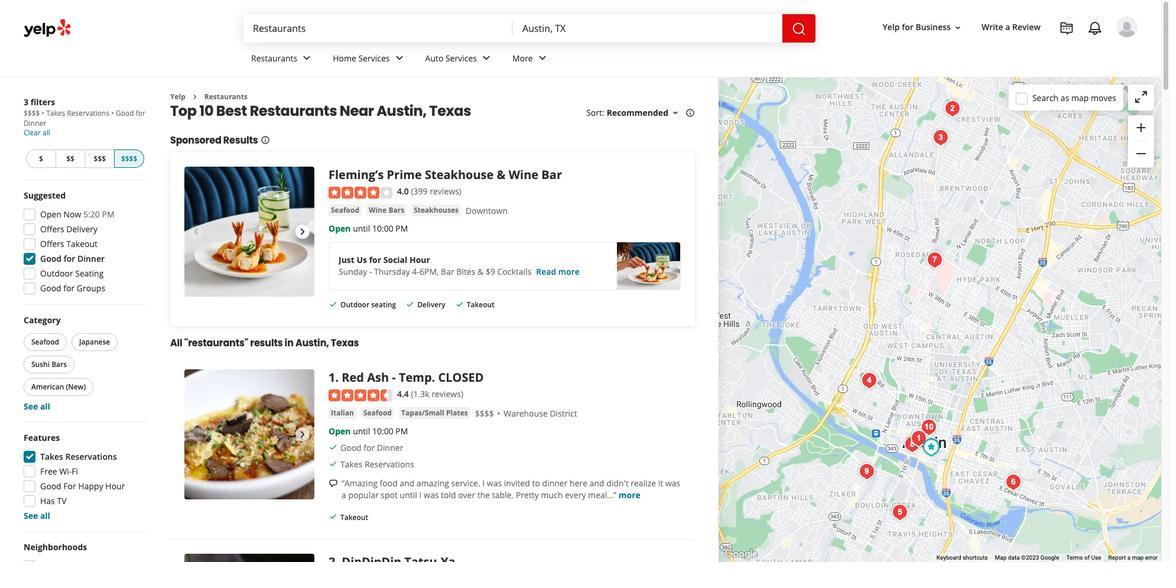 Task type: vqa. For each thing, say whether or not it's contained in the screenshot.
Sign
no



Task type: locate. For each thing, give the bounding box(es) containing it.
0 horizontal spatial i
[[419, 489, 422, 500]]

$$$$ down 3
[[24, 108, 40, 118]]

1 10:00 from the top
[[372, 223, 393, 234]]

see all for category
[[24, 401, 50, 412]]

red ash - temp. closed image
[[184, 370, 314, 500]]

1 vertical spatial open until 10:00 pm
[[329, 425, 408, 437]]

takes reservations up food
[[340, 458, 414, 470]]

offers down offers delivery
[[40, 238, 64, 249]]

1 next image from the top
[[296, 225, 310, 239]]

clear all
[[24, 128, 50, 138]]

24 chevron down v2 image right auto services
[[479, 51, 494, 65]]

(1.3k
[[411, 388, 429, 400]]

dinner
[[24, 118, 46, 128], [77, 253, 105, 264], [377, 442, 403, 453]]

table.
[[492, 489, 514, 500]]

0 vertical spatial reviews)
[[430, 186, 462, 197]]

open up just
[[329, 223, 351, 234]]

16 checkmark v2 image up 16 speech v2 image
[[329, 459, 338, 469]]

hour inside just us for social hour sunday - thursday 4-6pm, bar bites & $9 cocktails read more
[[410, 254, 430, 265]]

2 • from the left
[[111, 108, 114, 118]]

seafood for middle seafood button
[[31, 337, 59, 347]]

more down the didn't
[[619, 489, 641, 500]]

wine
[[509, 167, 539, 183], [369, 205, 387, 215]]

0 vertical spatial next image
[[296, 225, 310, 239]]

all down american
[[40, 401, 50, 412]]

16 chevron down v2 image right recommended
[[671, 108, 680, 118]]

24 chevron down v2 image left auto
[[392, 51, 406, 65]]

reservations up $$$ button
[[67, 108, 109, 118]]

yelp for yelp for business
[[883, 22, 900, 33]]

for left top
[[136, 108, 145, 118]]

1 vertical spatial dinner
[[77, 253, 105, 264]]

16 checkmark v2 image down bites
[[455, 299, 464, 309]]

16 checkmark v2 image
[[329, 299, 338, 309], [406, 299, 415, 309], [329, 443, 338, 452]]

takes reservations
[[40, 451, 117, 462], [340, 458, 414, 470]]

16 info v2 image
[[686, 108, 695, 118], [260, 136, 270, 145]]

• down filters
[[42, 108, 44, 118]]

red ash image
[[907, 427, 931, 450]]

0 vertical spatial 16 chevron down v2 image
[[953, 23, 963, 32]]

home services
[[333, 52, 390, 64]]

2 horizontal spatial $$$$
[[475, 408, 494, 419]]

2 vertical spatial seafood button
[[361, 407, 394, 419]]

next image
[[296, 225, 310, 239], [296, 427, 310, 442]]

16 checkmark v2 image left outdoor seating
[[329, 299, 338, 309]]

0 vertical spatial &
[[497, 167, 506, 183]]

1 vertical spatial wine
[[369, 205, 387, 215]]

1 vertical spatial slideshow element
[[184, 370, 314, 500]]

seafood link
[[329, 204, 362, 216], [361, 407, 394, 419]]

1 horizontal spatial hour
[[410, 254, 430, 265]]

takes reservations up fi
[[40, 451, 117, 462]]

0 vertical spatial see all button
[[24, 401, 50, 412]]

1 horizontal spatial fleming's prime steakhouse & wine bar image
[[919, 436, 943, 459]]

services right home
[[358, 52, 390, 64]]

takes up free
[[40, 451, 63, 462]]

services
[[358, 52, 390, 64], [446, 52, 477, 64]]

outdoor seating
[[40, 268, 104, 279]]

0 vertical spatial restaurants link
[[242, 43, 323, 77]]

bars down "4.0"
[[389, 205, 404, 215]]

texas
[[429, 101, 471, 121], [331, 336, 359, 350]]

sponsored
[[170, 134, 221, 147]]

2 horizontal spatial takeout
[[467, 300, 495, 310]]

for left business
[[902, 22, 914, 33]]

0 vertical spatial yelp
[[883, 22, 900, 33]]

zoom in image
[[1134, 120, 1148, 135]]

0 horizontal spatial 24 chevron down v2 image
[[300, 51, 314, 65]]

1 horizontal spatial 16 chevron down v2 image
[[953, 23, 963, 32]]

&
[[497, 167, 506, 183], [478, 266, 484, 277]]

16 checkmark v2 image
[[455, 299, 464, 309], [329, 459, 338, 469], [329, 512, 338, 522]]

open until 10:00 pm for 4.4
[[329, 425, 408, 437]]

i
[[482, 477, 485, 489], [419, 489, 422, 500]]

open until 10:00 pm down the wine bars link
[[329, 223, 408, 234]]

10:00 down 4.4 star rating image
[[372, 425, 393, 437]]

2 horizontal spatial seafood
[[363, 408, 392, 418]]

1 vertical spatial 16 chevron down v2 image
[[671, 108, 680, 118]]

map left error
[[1132, 554, 1144, 561]]

seafood button for the bottommost seafood link
[[361, 407, 394, 419]]

for down offers takeout
[[64, 253, 75, 264]]

yelp for business button
[[878, 17, 967, 38]]

bars right sushi
[[51, 359, 67, 369]]

0 horizontal spatial delivery
[[66, 223, 98, 235]]

open until 10:00 pm down italian link
[[329, 425, 408, 437]]

see all for features
[[24, 510, 50, 521]]

all
[[43, 128, 50, 138], [40, 401, 50, 412], [40, 510, 50, 521]]

outdoor for outdoor seating
[[340, 300, 369, 310]]

0 horizontal spatial bars
[[51, 359, 67, 369]]

1 • from the left
[[42, 108, 44, 118]]

"amazing food and amazing service. i was invited to dinner here and didn't realize it was a popular spot until i was told over the table. pretty much every meal…"
[[342, 477, 680, 500]]

1 vertical spatial bars
[[51, 359, 67, 369]]

uchi image
[[855, 460, 879, 483]]

in
[[285, 336, 294, 350]]

0 vertical spatial see all
[[24, 401, 50, 412]]

24 chevron down v2 image right more
[[535, 51, 549, 65]]

2 24 chevron down v2 image from the left
[[479, 51, 494, 65]]

district
[[550, 408, 577, 419]]

delivery down open now 5:20 pm
[[66, 223, 98, 235]]

yelp inside button
[[883, 22, 900, 33]]

0 vertical spatial until
[[353, 223, 370, 234]]

2 vertical spatial pm
[[396, 425, 408, 437]]

until inside "amazing food and amazing service. i was invited to dinner here and didn't realize it was a popular spot until i was told over the table. pretty much every meal…"
[[400, 489, 417, 500]]

1 horizontal spatial delivery
[[417, 300, 445, 310]]

24 chevron down v2 image
[[300, 51, 314, 65], [479, 51, 494, 65]]

1 horizontal spatial none field
[[522, 22, 773, 35]]

see all button down has
[[24, 510, 50, 521]]

outdoor for outdoor seating
[[40, 268, 73, 279]]

1 vertical spatial fleming's prime steakhouse & wine bar image
[[919, 436, 943, 459]]

0 vertical spatial 16 info v2 image
[[686, 108, 695, 118]]

groups
[[77, 283, 105, 294]]

pm down wine bars button
[[396, 223, 408, 234]]

2 and from the left
[[590, 477, 604, 489]]

0 vertical spatial -
[[369, 266, 372, 277]]

2 see all from the top
[[24, 510, 50, 521]]

tapas/small
[[401, 408, 444, 418]]

1 vertical spatial takeout
[[467, 300, 495, 310]]

google image
[[722, 547, 761, 562]]

offers delivery
[[40, 223, 98, 235]]

none field find
[[253, 22, 504, 35]]

& left "$9"
[[478, 266, 484, 277]]

dinner up seating
[[77, 253, 105, 264]]

map right as at the top of page
[[1071, 92, 1089, 103]]

yelp left business
[[883, 22, 900, 33]]

offers for offers delivery
[[40, 223, 64, 235]]

1 horizontal spatial takes reservations
[[340, 458, 414, 470]]

24 chevron down v2 image for more
[[535, 51, 549, 65]]

a for write
[[1005, 22, 1010, 33]]

home services link
[[323, 43, 416, 77]]

see all button for category
[[24, 401, 50, 412]]

as
[[1061, 92, 1069, 103]]

austin, right near
[[377, 101, 427, 121]]

delivery down 6pm,
[[417, 300, 445, 310]]

food
[[380, 477, 398, 489]]

open now 5:20 pm
[[40, 209, 114, 220]]

0 horizontal spatial seafood
[[31, 337, 59, 347]]

keyboard shortcuts
[[937, 554, 988, 561]]

0 vertical spatial wine
[[509, 167, 539, 183]]

see all down has
[[24, 510, 50, 521]]

outdoor
[[40, 268, 73, 279], [340, 300, 369, 310]]

1 vertical spatial next image
[[296, 427, 310, 442]]

1 services from the left
[[358, 52, 390, 64]]

2 vertical spatial all
[[40, 510, 50, 521]]

good down outdoor seating
[[40, 283, 61, 294]]

map
[[995, 554, 1007, 561]]

1 vertical spatial 10:00
[[372, 425, 393, 437]]

$$$ button
[[85, 150, 114, 168]]

reviews) up plates
[[432, 388, 463, 400]]

1 vertical spatial bar
[[441, 266, 454, 277]]

0 horizontal spatial •
[[42, 108, 44, 118]]

bites
[[456, 266, 475, 277]]

category
[[24, 314, 61, 326]]

16 info v2 image right results
[[260, 136, 270, 145]]

good for dinner up "amazing
[[340, 442, 403, 453]]

good for dinner up the $$
[[24, 108, 145, 128]]

0 vertical spatial austin,
[[377, 101, 427, 121]]

1 see from the top
[[24, 401, 38, 412]]

16 checkmark v2 image right seating
[[406, 299, 415, 309]]

1 see all from the top
[[24, 401, 50, 412]]

• up $$$ button
[[111, 108, 114, 118]]

1 horizontal spatial •
[[111, 108, 114, 118]]

1 vertical spatial i
[[419, 489, 422, 500]]

1 vertical spatial &
[[478, 266, 484, 277]]

1 vertical spatial -
[[392, 370, 396, 385]]

0 vertical spatial bar
[[542, 167, 562, 183]]

0 vertical spatial map
[[1071, 92, 1089, 103]]

2 vertical spatial open
[[329, 425, 351, 437]]

0 horizontal spatial fleming's prime steakhouse & wine bar image
[[184, 167, 314, 297]]

2 next image from the top
[[296, 427, 310, 442]]

(399
[[411, 186, 428, 197]]

$
[[39, 154, 43, 164]]

map for error
[[1132, 554, 1144, 561]]

1 24 chevron down v2 image from the left
[[392, 51, 406, 65]]

0 vertical spatial $$$$
[[24, 108, 40, 118]]

i up the at the left bottom of the page
[[482, 477, 485, 489]]

16 chevron down v2 image
[[953, 23, 963, 32], [671, 108, 680, 118]]

16 chevron down v2 image inside yelp for business button
[[953, 23, 963, 32]]

0 horizontal spatial none field
[[253, 22, 504, 35]]

seafood down category
[[31, 337, 59, 347]]

pm right 5:20
[[102, 209, 114, 220]]

0 horizontal spatial wine
[[369, 205, 387, 215]]

shortcuts
[[963, 554, 988, 561]]

10:00 down the wine bars link
[[372, 223, 393, 234]]

2 10:00 from the top
[[372, 425, 393, 437]]

none field up business categories element
[[522, 22, 773, 35]]

offers up offers takeout
[[40, 223, 64, 235]]

outdoor seating
[[340, 300, 396, 310]]

& up downtown
[[497, 167, 506, 183]]

fleming's
[[329, 167, 384, 183]]

open down italian link
[[329, 425, 351, 437]]

None search field
[[243, 14, 818, 43]]

was right the it
[[665, 477, 680, 489]]

social
[[383, 254, 407, 265]]

2 horizontal spatial dinner
[[377, 442, 403, 453]]

for
[[902, 22, 914, 33], [136, 108, 145, 118], [64, 253, 75, 264], [369, 254, 381, 265], [63, 283, 75, 294], [364, 442, 375, 453]]

2 open until 10:00 pm from the top
[[329, 425, 408, 437]]

0 vertical spatial slideshow element
[[184, 167, 314, 297]]

4 star rating image
[[329, 187, 392, 198]]

0 vertical spatial outdoor
[[40, 268, 73, 279]]

1 vertical spatial seafood
[[31, 337, 59, 347]]

wine bars
[[369, 205, 404, 215]]

$$$$ right plates
[[475, 408, 494, 419]]

invited
[[504, 477, 530, 489]]

and right food
[[400, 477, 415, 489]]

1 horizontal spatial dinner
[[77, 253, 105, 264]]

24 chevron down v2 image inside restaurants link
[[300, 51, 314, 65]]

user actions element
[[873, 15, 1154, 87]]

seafood button for the top seafood link
[[329, 204, 362, 216]]

results
[[250, 336, 283, 350]]

services right auto
[[446, 52, 477, 64]]

sushi bars
[[31, 359, 67, 369]]

2 vertical spatial good for dinner
[[340, 442, 403, 453]]

juniper image
[[1001, 470, 1025, 494]]

wine inside button
[[369, 205, 387, 215]]

see for features
[[24, 510, 38, 521]]

i down amazing
[[419, 489, 422, 500]]

steakhouses button
[[411, 204, 461, 216]]

0 vertical spatial pm
[[102, 209, 114, 220]]

offers for offers takeout
[[40, 238, 64, 249]]

seafood button down category
[[24, 333, 67, 351]]

2 vertical spatial $$$$
[[475, 408, 494, 419]]

zoom out image
[[1134, 147, 1148, 161]]

24 chevron down v2 image
[[392, 51, 406, 65], [535, 51, 549, 65]]

1 horizontal spatial a
[[1005, 22, 1010, 33]]

& inside just us for social hour sunday - thursday 4-6pm, bar bites & $9 cocktails read more
[[478, 266, 484, 277]]

reviews) for 4.4 (1.3k reviews)
[[432, 388, 463, 400]]

and
[[400, 477, 415, 489], [590, 477, 604, 489]]

1 24 chevron down v2 image from the left
[[300, 51, 314, 65]]

seafood down 4.4 star rating image
[[363, 408, 392, 418]]

us
[[357, 254, 367, 265]]

1 slideshow element from the top
[[184, 167, 314, 297]]

$$$$ right $$$
[[121, 154, 137, 164]]

1 offers from the top
[[40, 223, 64, 235]]

"restaurants"
[[184, 336, 248, 350]]

just
[[339, 254, 355, 265]]

1 vertical spatial see all button
[[24, 510, 50, 521]]

2 see all button from the top
[[24, 510, 50, 521]]

seafood button down 4.4 star rating image
[[361, 407, 394, 419]]

$$$$ inside button
[[121, 154, 137, 164]]

was up table.
[[487, 477, 502, 489]]

texas down auto services link
[[429, 101, 471, 121]]

group
[[1128, 115, 1154, 167], [20, 190, 147, 298], [21, 314, 147, 413], [20, 432, 147, 522]]

until down the wine bars link
[[353, 223, 370, 234]]

until down italian link
[[353, 425, 370, 437]]

1 horizontal spatial austin,
[[377, 101, 427, 121]]

american
[[31, 382, 64, 392]]

group containing features
[[20, 432, 147, 522]]

reviews)
[[430, 186, 462, 197], [432, 388, 463, 400]]

yelp for yelp link
[[170, 92, 185, 102]]

0 horizontal spatial 24 chevron down v2 image
[[392, 51, 406, 65]]

seafood down 4 star rating image
[[331, 205, 359, 215]]

and up meal…"
[[590, 477, 604, 489]]

american (new)
[[31, 382, 86, 392]]

$$$$ button
[[114, 150, 144, 168]]

austin, right in
[[295, 336, 329, 350]]

1 vertical spatial reviews)
[[432, 388, 463, 400]]

16 chevron down v2 image for yelp for business
[[953, 23, 963, 32]]

see down american
[[24, 401, 38, 412]]

0 horizontal spatial yelp
[[170, 92, 185, 102]]

bar inside just us for social hour sunday - thursday 4-6pm, bar bites & $9 cocktails read more
[[441, 266, 454, 277]]

tapas/small plates
[[401, 408, 468, 418]]

1 vertical spatial outdoor
[[340, 300, 369, 310]]

16 chevron down v2 image inside recommended popup button
[[671, 108, 680, 118]]

1 horizontal spatial 24 chevron down v2 image
[[479, 51, 494, 65]]

24 chevron down v2 image inside home services link
[[392, 51, 406, 65]]

outdoor left seating
[[340, 300, 369, 310]]

takes
[[46, 108, 65, 118], [40, 451, 63, 462], [340, 458, 363, 470]]

outdoor up good for groups
[[40, 268, 73, 279]]

seafood link down 4 star rating image
[[329, 204, 362, 216]]

search image
[[792, 22, 806, 36]]

good for dinner
[[24, 108, 145, 128], [40, 253, 105, 264], [340, 442, 403, 453]]

10:00
[[372, 223, 393, 234], [372, 425, 393, 437]]

10
[[199, 101, 213, 121]]

here
[[570, 477, 588, 489]]

all for category
[[40, 401, 50, 412]]

16 chevron right v2 image
[[190, 92, 200, 102]]

read
[[536, 266, 556, 277]]

open down suggested
[[40, 209, 61, 220]]

see all button for features
[[24, 510, 50, 521]]

bars for sushi bars
[[51, 359, 67, 369]]

1 horizontal spatial outdoor
[[340, 300, 369, 310]]

a inside "amazing food and amazing service. i was invited to dinner here and didn't realize it was a popular spot until i was told over the table. pretty much every meal…"
[[342, 489, 346, 500]]

for right us
[[369, 254, 381, 265]]

0 vertical spatial bars
[[389, 205, 404, 215]]

ash
[[367, 370, 389, 385]]

24 chevron down v2 image inside auto services link
[[479, 51, 494, 65]]

1 vertical spatial see all
[[24, 510, 50, 521]]

slideshow element
[[184, 167, 314, 297], [184, 370, 314, 500]]

2 vertical spatial takeout
[[340, 512, 368, 522]]

open until 10:00 pm for 4.0
[[329, 223, 408, 234]]

1 vertical spatial restaurants link
[[204, 92, 248, 102]]

24 chevron down v2 image left home
[[300, 51, 314, 65]]

recommended button
[[607, 107, 680, 118]]

2 none field from the left
[[522, 22, 773, 35]]

terms
[[1066, 554, 1083, 561]]

filters
[[31, 96, 55, 108]]

was down amazing
[[424, 489, 439, 500]]

fleming's prime steakhouse & wine bar link
[[329, 167, 562, 183]]

2 24 chevron down v2 image from the left
[[535, 51, 549, 65]]

pm for takeout
[[102, 209, 114, 220]]

barley swine image
[[929, 126, 952, 150]]

0 horizontal spatial -
[[369, 266, 372, 277]]

seating
[[75, 268, 104, 279]]

pm down 'tapas/small'
[[396, 425, 408, 437]]

more link
[[619, 489, 641, 500]]

japanese
[[79, 337, 110, 347]]

1 horizontal spatial 24 chevron down v2 image
[[535, 51, 549, 65]]

a for report
[[1127, 554, 1131, 561]]

hour up 4-
[[410, 254, 430, 265]]

1 and from the left
[[400, 477, 415, 489]]

1 none field from the left
[[253, 22, 504, 35]]

1 horizontal spatial takeout
[[340, 512, 368, 522]]

None field
[[253, 22, 504, 35], [522, 22, 773, 35]]

all right clear
[[43, 128, 50, 138]]

1 vertical spatial yelp
[[170, 92, 185, 102]]

seafood for seafood button for the top seafood link
[[331, 205, 359, 215]]

none field up home services link
[[253, 22, 504, 35]]

2 vertical spatial dinner
[[377, 442, 403, 453]]

24 chevron down v2 image for restaurants
[[300, 51, 314, 65]]

1 vertical spatial a
[[342, 489, 346, 500]]

1 vertical spatial hour
[[105, 480, 125, 492]]

top 10 best restaurants near austin, texas
[[170, 101, 471, 121]]

all down has
[[40, 510, 50, 521]]

0 horizontal spatial $$$$
[[24, 108, 40, 118]]

slideshow element for 4.0
[[184, 167, 314, 297]]

a right report
[[1127, 554, 1131, 561]]

2 see from the top
[[24, 510, 38, 521]]

16 chevron down v2 image right business
[[953, 23, 963, 32]]

for inside yelp for business button
[[902, 22, 914, 33]]

fleming's prime steakhouse & wine bar image
[[184, 167, 314, 297], [919, 436, 943, 459]]

clear all link
[[24, 128, 50, 138]]

reviews) down fleming's prime steakhouse & wine bar on the top left of page
[[430, 186, 462, 197]]

just us for social hour sunday - thursday 4-6pm, bar bites & $9 cocktails read more
[[339, 254, 580, 277]]

warehouse
[[504, 408, 548, 419]]

2 slideshow element from the top
[[184, 370, 314, 500]]

1 vertical spatial texas
[[331, 336, 359, 350]]

1 open until 10:00 pm from the top
[[329, 223, 408, 234]]

yelp
[[883, 22, 900, 33], [170, 92, 185, 102]]

1 see all button from the top
[[24, 401, 50, 412]]

$$ button
[[55, 150, 85, 168]]

1 vertical spatial see
[[24, 510, 38, 521]]

16 info v2 image right recommended popup button
[[686, 108, 695, 118]]

0 vertical spatial see
[[24, 401, 38, 412]]

(new)
[[66, 382, 86, 392]]

2 offers from the top
[[40, 238, 64, 249]]

24 chevron down v2 image inside more link
[[535, 51, 549, 65]]

yelp for business
[[883, 22, 951, 33]]

to
[[532, 477, 540, 489]]

good for dinner up outdoor seating
[[40, 253, 105, 264]]

didn't
[[607, 477, 629, 489]]

for inside just us for social hour sunday - thursday 4-6pm, bar bites & $9 cocktails read more
[[369, 254, 381, 265]]

- right ash
[[392, 370, 396, 385]]

2 services from the left
[[446, 52, 477, 64]]

see up neighborhoods
[[24, 510, 38, 521]]

1 vertical spatial austin,
[[295, 336, 329, 350]]

seafood button
[[329, 204, 362, 216], [24, 333, 67, 351], [361, 407, 394, 419]]

restaurants
[[251, 52, 297, 64], [204, 92, 248, 102], [250, 101, 337, 121]]

seafood link down 4.4 star rating image
[[361, 407, 394, 419]]

dinner down '3 filters'
[[24, 118, 46, 128]]

near
[[340, 101, 374, 121]]

reservations
[[67, 108, 109, 118], [65, 451, 117, 462], [365, 458, 414, 470]]

16 checkmark v2 image down italian link
[[329, 443, 338, 452]]

0 vertical spatial i
[[482, 477, 485, 489]]



Task type: describe. For each thing, give the bounding box(es) containing it.
dipdipdip tatsu-ya image
[[941, 97, 964, 121]]

japanese button
[[71, 333, 118, 351]]

1 vertical spatial delivery
[[417, 300, 445, 310]]

realize
[[631, 477, 656, 489]]

steakhouses link
[[411, 204, 461, 216]]

©2023
[[1021, 554, 1039, 561]]

0 horizontal spatial was
[[424, 489, 439, 500]]

1 horizontal spatial i
[[482, 477, 485, 489]]

sushi
[[31, 359, 50, 369]]

seating
[[371, 300, 396, 310]]

seafood for the bottommost seafood link seafood button
[[363, 408, 392, 418]]

0 vertical spatial 16 checkmark v2 image
[[455, 299, 464, 309]]

0 horizontal spatial dinner
[[24, 118, 46, 128]]

report
[[1108, 554, 1126, 561]]

sunday
[[339, 266, 367, 277]]

results
[[223, 134, 258, 147]]

open for "amazing
[[329, 425, 351, 437]]

2 vertical spatial 16 checkmark v2 image
[[329, 512, 338, 522]]

temp.
[[399, 370, 435, 385]]

iii forks image
[[900, 433, 924, 456]]

0 horizontal spatial hour
[[105, 480, 125, 492]]

1 vertical spatial more
[[619, 489, 641, 500]]

16 checkmark v2 image for good for dinner
[[329, 443, 338, 452]]

16 checkmark v2 image for outdoor seating
[[329, 299, 338, 309]]

search as map moves
[[1032, 92, 1116, 103]]

10:00 for 4.0 (399 reviews)
[[372, 223, 393, 234]]

wine bars link
[[366, 204, 407, 216]]

for down outdoor seating
[[63, 283, 75, 294]]

map for moves
[[1071, 92, 1089, 103]]

pm for food
[[396, 425, 408, 437]]

16 speech v2 image
[[329, 479, 338, 488]]

0 vertical spatial seafood link
[[329, 204, 362, 216]]

1 vertical spatial good for dinner
[[40, 253, 105, 264]]

plates
[[446, 408, 468, 418]]

offers takeout
[[40, 238, 98, 249]]

sponsored results
[[170, 134, 258, 147]]

1 horizontal spatial -
[[392, 370, 396, 385]]

of
[[1084, 554, 1090, 561]]

none field near
[[522, 22, 773, 35]]

thursday
[[374, 266, 410, 277]]

Find text field
[[253, 22, 504, 35]]

steakhouses
[[414, 205, 459, 215]]

american (new) button
[[24, 378, 93, 396]]

map region
[[652, 21, 1170, 562]]

1 vertical spatial 16 info v2 image
[[260, 136, 270, 145]]

write
[[982, 22, 1003, 33]]

wine bars button
[[366, 204, 407, 216]]

recommended
[[607, 107, 668, 118]]

reservations up fi
[[65, 451, 117, 462]]

search
[[1032, 92, 1059, 103]]

the
[[477, 489, 490, 500]]

open for offers
[[40, 209, 61, 220]]

more link
[[503, 43, 559, 77]]

jeffrey's image
[[857, 369, 881, 392]]

16 checkmark v2 image for delivery
[[406, 299, 415, 309]]

1 horizontal spatial texas
[[429, 101, 471, 121]]

0 horizontal spatial austin,
[[295, 336, 329, 350]]

every
[[565, 489, 586, 500]]

0 vertical spatial good for dinner
[[24, 108, 145, 128]]

group containing category
[[21, 314, 147, 413]]

reservations up food
[[365, 458, 414, 470]]

best
[[216, 101, 247, 121]]

takes up "amazing
[[340, 458, 363, 470]]

1 vertical spatial open
[[329, 223, 351, 234]]

24 chevron down v2 image for home services
[[392, 51, 406, 65]]

0 horizontal spatial takes reservations
[[40, 451, 117, 462]]

it
[[658, 477, 663, 489]]

more
[[512, 52, 533, 64]]

services for auto services
[[446, 52, 477, 64]]

error
[[1145, 554, 1158, 561]]

1 vertical spatial seafood button
[[24, 333, 67, 351]]

Near text field
[[522, 22, 773, 35]]

terms of use link
[[1066, 554, 1101, 561]]

italian link
[[329, 407, 356, 419]]

4.0
[[397, 186, 409, 197]]

1 horizontal spatial was
[[487, 477, 502, 489]]

italian
[[331, 408, 354, 418]]

suggested
[[24, 190, 66, 201]]

all
[[170, 336, 182, 350]]

noah l. image
[[1116, 16, 1138, 37]]

write a review link
[[977, 17, 1045, 38]]

1 vertical spatial 16 checkmark v2 image
[[329, 459, 338, 469]]

neighborhoods group
[[20, 541, 147, 562]]

0 horizontal spatial takeout
[[66, 238, 98, 249]]

free wi-fi
[[40, 466, 78, 477]]

until for 4.4
[[353, 425, 370, 437]]

popular
[[348, 489, 379, 500]]

until for 4.0
[[353, 223, 370, 234]]

$ button
[[26, 150, 55, 168]]

2 horizontal spatial was
[[665, 477, 680, 489]]

good down free
[[40, 480, 61, 492]]

see for category
[[24, 401, 38, 412]]

told
[[441, 489, 456, 500]]

good down italian link
[[340, 442, 362, 453]]

otoko image
[[888, 501, 912, 524]]

for inside good for dinner
[[136, 108, 145, 118]]

auto
[[425, 52, 443, 64]]

reviews) for 4.0 (399 reviews)
[[430, 186, 462, 197]]

map data ©2023 google
[[995, 554, 1059, 561]]

fi
[[72, 466, 78, 477]]

good for groups
[[40, 283, 105, 294]]

sort:
[[586, 107, 604, 118]]

6pm,
[[420, 266, 439, 277]]

5:20
[[83, 209, 100, 220]]

1 vertical spatial seafood link
[[361, 407, 394, 419]]

- inside just us for social hour sunday - thursday 4-6pm, bar bites & $9 cocktails read more
[[369, 266, 372, 277]]

pretty
[[516, 489, 539, 500]]

more inside just us for social hour sunday - thursday 4-6pm, bar bites & $9 cocktails read more
[[558, 266, 580, 277]]

prime
[[387, 167, 422, 183]]

bars for wine bars
[[389, 205, 404, 215]]

good up $$$$ button at the top of the page
[[116, 108, 134, 118]]

3
[[24, 96, 28, 108]]

1 horizontal spatial bar
[[542, 167, 562, 183]]

good down offers takeout
[[40, 253, 61, 264]]

tapas/small plates button
[[399, 407, 470, 419]]

4.4 star rating image
[[329, 389, 392, 401]]

all for features
[[40, 510, 50, 521]]

neighborhoods
[[24, 541, 87, 553]]

keyboard
[[937, 554, 961, 561]]

business
[[916, 22, 951, 33]]

16 chevron down v2 image for recommended
[[671, 108, 680, 118]]

has tv
[[40, 495, 66, 506]]

10:00 for 4.4 (1.3k reviews)
[[372, 425, 393, 437]]

next image for 4.0 (399 reviews)
[[296, 225, 310, 239]]

24 chevron down v2 image for auto services
[[479, 51, 494, 65]]

$9
[[486, 266, 495, 277]]

1 . red ash - temp. closed
[[329, 370, 484, 385]]

notifications image
[[1088, 21, 1102, 35]]

clear
[[24, 128, 41, 138]]

1 horizontal spatial &
[[497, 167, 506, 183]]

1
[[329, 370, 335, 385]]

0 vertical spatial all
[[43, 128, 50, 138]]

group containing suggested
[[20, 190, 147, 298]]

4-
[[412, 266, 420, 277]]

write a review
[[982, 22, 1041, 33]]

0 vertical spatial delivery
[[66, 223, 98, 235]]

for
[[63, 480, 76, 492]]

top
[[170, 101, 197, 121]]

keyboard shortcuts button
[[937, 554, 988, 562]]

downtown
[[466, 205, 508, 216]]

previous image
[[189, 225, 203, 239]]

takes down filters
[[46, 108, 65, 118]]

0 horizontal spatial texas
[[331, 336, 359, 350]]

terms of use
[[1066, 554, 1101, 561]]

0 vertical spatial fleming's prime steakhouse & wine bar image
[[184, 167, 314, 297]]

italian button
[[329, 407, 356, 419]]

expand map image
[[1134, 90, 1148, 104]]

home
[[333, 52, 356, 64]]

next image for 4.4 (1.3k reviews)
[[296, 427, 310, 442]]

services for home services
[[358, 52, 390, 64]]

1 vertical spatial pm
[[396, 223, 408, 234]]

the driskill grill image
[[917, 415, 941, 439]]

restaurants inside business categories element
[[251, 52, 297, 64]]

$$$$ • takes reservations •
[[24, 108, 116, 118]]

previous image
[[189, 427, 203, 442]]

projects image
[[1060, 21, 1074, 35]]

closed
[[438, 370, 484, 385]]

for up "amazing
[[364, 442, 375, 453]]

business categories element
[[242, 43, 1138, 77]]

uchiko image
[[923, 248, 946, 272]]

features
[[24, 432, 60, 443]]

slideshow element for 4.4
[[184, 370, 314, 500]]

1 horizontal spatial 16 info v2 image
[[686, 108, 695, 118]]



